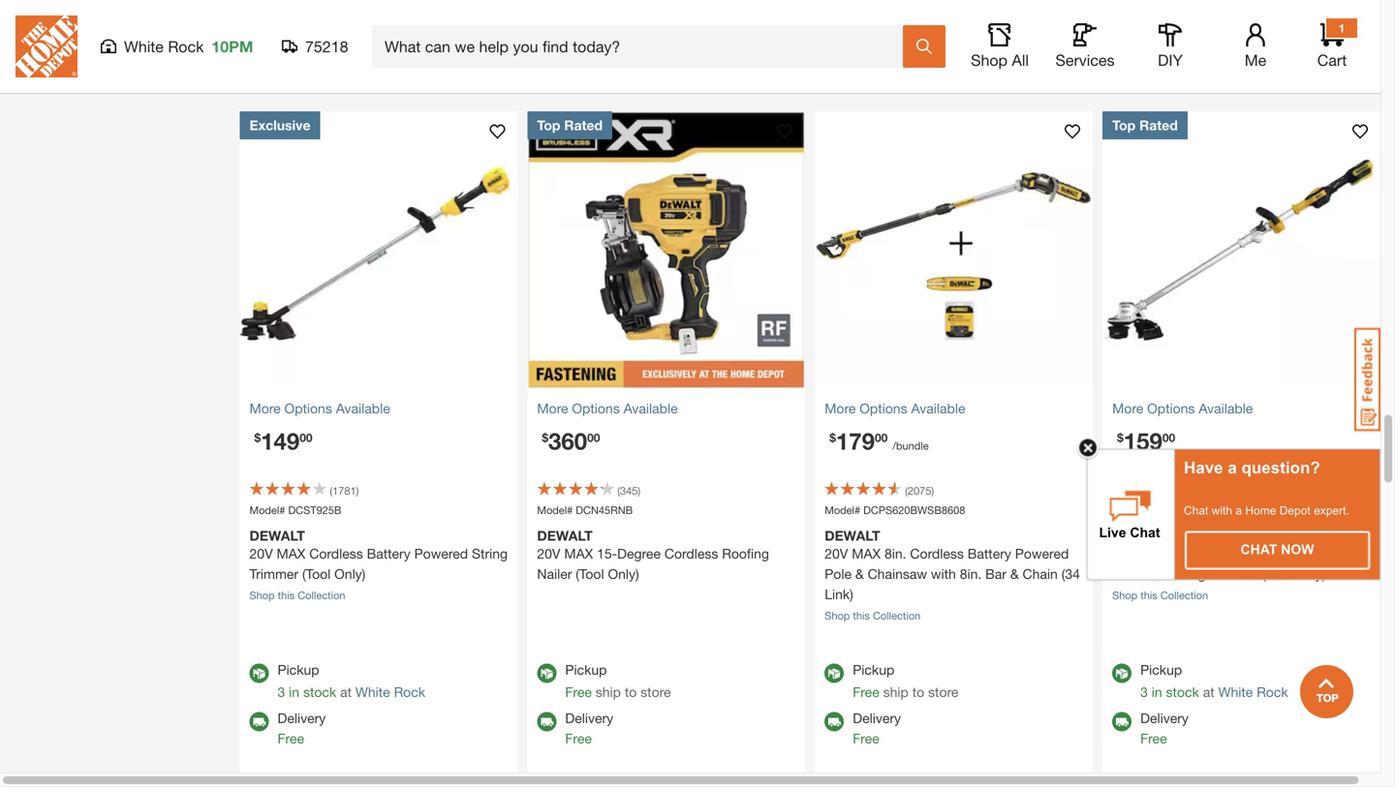 Task type: vqa. For each thing, say whether or not it's contained in the screenshot.
first display image from right
no



Task type: locate. For each thing, give the bounding box(es) containing it.
& right pole
[[856, 566, 864, 582]]

20v inside dewalt 20v max 15-degree cordless roofing nailer (tool only)
[[537, 545, 561, 561]]

(tool for 15-
[[576, 566, 604, 582]]

0 horizontal spatial ship
[[596, 684, 621, 700]]

3 available from the left
[[911, 400, 966, 416]]

at for trimmer
[[1203, 684, 1215, 700]]

shop down model# dcst925b
[[250, 589, 275, 602]]

1 ( from the left
[[330, 484, 333, 497]]

options
[[285, 400, 332, 416], [572, 400, 620, 416], [860, 400, 908, 416], [1148, 400, 1195, 416]]

more options available link for 360
[[537, 398, 796, 418]]

more up 179
[[825, 400, 856, 416]]

a left home
[[1236, 504, 1243, 518]]

2 (tool from the left
[[576, 566, 604, 582]]

4 dewalt from the left
[[1113, 527, 1168, 543]]

2 top rated from the left
[[1113, 116, 1178, 132]]

1 horizontal spatial store
[[929, 684, 959, 700]]

brushless
[[1173, 545, 1232, 561]]

available up 345
[[624, 400, 678, 416]]

white
[[124, 37, 164, 56], [356, 684, 390, 700], [1219, 684, 1253, 700]]

available for /bundle
[[911, 400, 966, 416]]

available up the /bundle
[[911, 400, 966, 416]]

2 horizontal spatial only)
[[1295, 566, 1326, 582]]

with inside dewalt 20v max 8in. cordless battery powered pole & chainsaw with 8in. bar & chain (34 link) shop this collection
[[931, 566, 956, 582]]

to for 1st add to cart button from right
[[1233, 11, 1248, 29]]

2 pickup from the left
[[565, 662, 607, 678]]

2 more options available from the left
[[537, 400, 678, 416]]

dewalt for dewalt 20v max cordless battery powered string trimmer (tool only) shop this collection
[[250, 527, 305, 543]]

&
[[856, 566, 864, 582], [1011, 566, 1019, 582]]

shop this collection link down brushless
[[1113, 589, 1209, 602]]

add for second add to cart button from right
[[912, 11, 941, 29]]

4 pickup from the left
[[1141, 662, 1183, 678]]

pickup 3 in stock at white rock
[[278, 662, 425, 700], [1141, 662, 1289, 700]]

) up dcps620bwsb8608
[[932, 484, 934, 497]]

1 horizontal spatial trimmer
[[1210, 566, 1259, 582]]

20v down model# dcst925b
[[250, 545, 273, 561]]

shop all
[[971, 51, 1029, 69]]

1 horizontal spatial stock
[[1166, 684, 1200, 700]]

only) down degree
[[608, 566, 639, 582]]

a
[[1228, 459, 1237, 477], [1236, 504, 1243, 518]]

more options available link up have a question?
[[1113, 398, 1371, 418]]

3 (tool from the left
[[1263, 566, 1291, 582]]

00 for 159
[[1163, 430, 1176, 444]]

2 white rock link from the left
[[1219, 684, 1289, 700]]

dewalt inside dewalt 20v max cordless battery powered string trimmer (tool only) shop this collection
[[250, 527, 305, 543]]

powered for 159
[[1113, 566, 1167, 582]]

stock
[[303, 684, 337, 700], [1166, 684, 1200, 700]]

00 inside $ 149 00
[[300, 430, 313, 444]]

more up '360'
[[537, 400, 568, 416]]

available shipping image for model# dcn45rnb
[[537, 712, 557, 731]]

available shipping image for model# dcst925b
[[250, 712, 269, 731]]

3 for trimmer
[[278, 684, 285, 700]]

0 horizontal spatial available for pickup image
[[250, 664, 269, 683]]

only) down dcst925b
[[335, 566, 366, 582]]

delivery for model# dcn45rnb
[[565, 710, 614, 726]]

$ up model# dcst925b
[[254, 430, 261, 444]]

white rock link
[[356, 684, 425, 700], [1219, 684, 1289, 700]]

more options available up "$ 159 00"
[[1113, 400, 1253, 416]]

2 pickup 3 in stock at white rock from the left
[[1141, 662, 1289, 700]]

(tool inside dewalt 20v max 15-degree cordless roofing nailer (tool only)
[[576, 566, 604, 582]]

0 horizontal spatial pickup free ship to store
[[565, 662, 671, 700]]

more options available up $ 179 00 /bundle
[[825, 400, 966, 416]]

0 horizontal spatial &
[[856, 566, 864, 582]]

4 add from the left
[[1200, 11, 1229, 29]]

0 horizontal spatial battery
[[367, 545, 411, 561]]

1 cordless from the left
[[309, 545, 363, 561]]

0 vertical spatial a
[[1228, 459, 1237, 477]]

powered inside 'dewalt 20v max brushless cordless battery powered string trimmer (tool only) shop this collection'
[[1113, 566, 1167, 582]]

feedback link image
[[1355, 328, 1381, 432]]

powered for 179
[[1016, 545, 1069, 561]]

1 vertical spatial with
[[931, 566, 956, 582]]

dewalt for dewalt 20v max 8in. cordless battery powered pole & chainsaw with 8in. bar & chain (34 link) shop this collection
[[825, 527, 881, 543]]

delivery free for model# dcst922b
[[1141, 710, 1189, 746]]

model# up pole
[[825, 504, 861, 516]]

1
[[1339, 21, 1346, 35]]

2 available from the left
[[624, 400, 678, 416]]

pickup
[[278, 662, 319, 678], [565, 662, 607, 678], [853, 662, 895, 678], [1141, 662, 1183, 678]]

available for pickup image
[[537, 664, 557, 683], [825, 664, 844, 683]]

model# left dcst922b
[[1113, 504, 1148, 516]]

20v inside 'dewalt 20v max brushless cordless battery powered string trimmer (tool only) shop this collection'
[[1113, 545, 1136, 561]]

3 cordless from the left
[[910, 545, 964, 561]]

0 horizontal spatial this
[[278, 589, 295, 602]]

dewalt down model# dcn45rnb
[[537, 527, 593, 543]]

max for string
[[1140, 545, 1169, 561]]

delivery free
[[278, 710, 326, 746], [565, 710, 614, 746], [853, 710, 901, 746], [1141, 710, 1189, 746]]

available for 149
[[336, 400, 390, 416]]

1 horizontal spatial rock
[[394, 684, 425, 700]]

only) inside dewalt 20v max 15-degree cordless roofing nailer (tool only)
[[608, 566, 639, 582]]

4 more options available link from the left
[[1113, 398, 1371, 418]]

0 horizontal spatial top
[[537, 116, 561, 132]]

1 horizontal spatial ship
[[884, 684, 909, 700]]

collection down dcst925b
[[298, 589, 346, 602]]

1 (tool from the left
[[302, 566, 331, 582]]

2 dewalt from the left
[[537, 527, 593, 543]]

only)
[[335, 566, 366, 582], [608, 566, 639, 582], [1295, 566, 1326, 582]]

2 max from the left
[[564, 545, 593, 561]]

more for 149
[[250, 400, 281, 416]]

20v for pole
[[825, 545, 848, 561]]

cordless inside dewalt 20v max cordless battery powered string trimmer (tool only) shop this collection
[[309, 545, 363, 561]]

available up 1781 at the left of the page
[[336, 400, 390, 416]]

top for pickup free ship to store
[[537, 116, 561, 132]]

1 horizontal spatial available for pickup image
[[825, 664, 844, 683]]

with right chainsaw on the bottom of the page
[[931, 566, 956, 582]]

1 3 from the left
[[278, 684, 285, 700]]

3
[[278, 684, 285, 700], [1141, 684, 1148, 700]]

available for pickup image for 20v max cordless battery powered string trimmer (tool only)
[[250, 664, 269, 683]]

1 available shipping image from the left
[[250, 712, 269, 731]]

max inside dewalt 20v max 8in. cordless battery powered pole & chainsaw with 8in. bar & chain (34 link) shop this collection
[[852, 545, 881, 561]]

cordless inside 'dewalt 20v max brushless cordless battery powered string trimmer (tool only) shop this collection'
[[1236, 545, 1290, 561]]

max for trimmer
[[277, 545, 306, 561]]

collection inside 'dewalt 20v max brushless cordless battery powered string trimmer (tool only) shop this collection'
[[1161, 589, 1209, 602]]

cordless
[[309, 545, 363, 561], [665, 545, 719, 561], [910, 545, 964, 561], [1236, 545, 1290, 561]]

1 model# from the left
[[250, 504, 285, 516]]

2 ship from the left
[[884, 684, 909, 700]]

0 horizontal spatial )
[[356, 484, 359, 497]]

only) inside 'dewalt 20v max brushless cordless battery powered string trimmer (tool only) shop this collection'
[[1295, 566, 1326, 582]]

1 at from the left
[[340, 684, 352, 700]]

max inside 'dewalt 20v max brushless cordless battery powered string trimmer (tool only) shop this collection'
[[1140, 545, 1169, 561]]

shop this collection link down link)
[[825, 609, 921, 622]]

this down model# dcst922b
[[1141, 589, 1158, 602]]

0 horizontal spatial pickup 3 in stock at white rock
[[278, 662, 425, 700]]

shop down model# dcst922b
[[1113, 589, 1138, 602]]

3 options from the left
[[860, 400, 908, 416]]

0 horizontal spatial collection
[[298, 589, 346, 602]]

more up 149
[[250, 400, 281, 416]]

(tool down chat now
[[1263, 566, 1291, 582]]

20v for string
[[1113, 545, 1136, 561]]

1 horizontal spatial 8in.
[[960, 566, 982, 582]]

more options available link up ( 345 )
[[537, 398, 796, 418]]

1 00 from the left
[[300, 430, 313, 444]]

20v down model# dcst922b
[[1113, 545, 1136, 561]]

max down model# dcst925b
[[277, 545, 306, 561]]

1 delivery from the left
[[278, 710, 326, 726]]

more options available link for 149
[[250, 398, 508, 418]]

1 max from the left
[[277, 545, 306, 561]]

( up dcst925b
[[330, 484, 333, 497]]

0 horizontal spatial string
[[472, 545, 508, 561]]

$ 149 00
[[254, 427, 313, 454]]

1 dewalt from the left
[[250, 527, 305, 543]]

2 available shipping image from the left
[[537, 712, 557, 731]]

4 delivery free from the left
[[1141, 710, 1189, 746]]

chainsaw
[[868, 566, 928, 582]]

1 horizontal spatial collection
[[873, 609, 921, 622]]

4 cordless from the left
[[1236, 545, 1290, 561]]

max for pole
[[852, 545, 881, 561]]

2 pickup free ship to store from the left
[[853, 662, 959, 700]]

add to cart
[[336, 11, 421, 29], [624, 11, 709, 29], [912, 11, 997, 29], [1200, 11, 1285, 29]]

2 horizontal spatial )
[[932, 484, 934, 497]]

at for (tool
[[340, 684, 352, 700]]

0 horizontal spatial at
[[340, 684, 352, 700]]

0 horizontal spatial top rated
[[537, 116, 603, 132]]

00 up dcst925b
[[300, 430, 313, 444]]

3 $ from the left
[[830, 430, 836, 444]]

1 horizontal spatial with
[[1212, 504, 1233, 518]]

dcst922b
[[1151, 504, 1205, 516]]

cart
[[390, 11, 421, 29], [677, 11, 709, 29], [965, 11, 997, 29], [1253, 11, 1285, 29], [1318, 51, 1347, 69]]

2 available for pickup image from the left
[[825, 664, 844, 683]]

3 add to cart from the left
[[912, 11, 997, 29]]

more options available for 360
[[537, 400, 678, 416]]

00 left the /bundle
[[875, 430, 888, 444]]

shop inside dewalt 20v max cordless battery powered string trimmer (tool only) shop this collection
[[250, 589, 275, 602]]

have
[[1184, 459, 1224, 477]]

2 cordless from the left
[[665, 545, 719, 561]]

4 add to cart button from the left
[[1113, 0, 1371, 42]]

0 horizontal spatial rated
[[564, 116, 603, 132]]

stock for trimmer
[[303, 684, 337, 700]]

4 $ from the left
[[1118, 430, 1124, 444]]

2 in from the left
[[1152, 684, 1163, 700]]

0 horizontal spatial white rock link
[[356, 684, 425, 700]]

cart 1
[[1318, 21, 1347, 69]]

dewalt up pole
[[825, 527, 881, 543]]

available shipping image for model# dcst922b
[[1113, 712, 1132, 731]]

powered
[[414, 545, 468, 561], [1016, 545, 1069, 561], [1113, 566, 1167, 582]]

powered inside dewalt 20v max 8in. cordless battery powered pole & chainsaw with 8in. bar & chain (34 link) shop this collection
[[1016, 545, 1069, 561]]

with
[[1212, 504, 1233, 518], [931, 566, 956, 582]]

0 horizontal spatial trimmer
[[250, 566, 299, 582]]

trimmer down model# dcst925b
[[250, 566, 299, 582]]

0 horizontal spatial shop this collection link
[[250, 589, 346, 602]]

max up chainsaw on the bottom of the page
[[852, 545, 881, 561]]

$ up model# dcst922b
[[1118, 430, 1124, 444]]

2 horizontal spatial (tool
[[1263, 566, 1291, 582]]

1 horizontal spatial top
[[1113, 116, 1136, 132]]

( for 149
[[330, 484, 333, 497]]

0 horizontal spatial (
[[330, 484, 333, 497]]

dewalt down model# dcst922b
[[1113, 527, 1168, 543]]

more up 159 on the right bottom
[[1113, 400, 1144, 416]]

in for trimmer
[[289, 684, 300, 700]]

0 horizontal spatial with
[[931, 566, 956, 582]]

1 horizontal spatial in
[[1152, 684, 1163, 700]]

1 horizontal spatial shop this collection link
[[825, 609, 921, 622]]

1 battery from the left
[[367, 545, 411, 561]]

1 horizontal spatial (tool
[[576, 566, 604, 582]]

20v max brushless cordless battery powered string trimmer (tool only) image
[[1103, 110, 1381, 388]]

model# left dcst925b
[[250, 504, 285, 516]]

0 horizontal spatial powered
[[414, 545, 468, 561]]

$ 360 00
[[542, 427, 600, 454]]

1 horizontal spatial string
[[1170, 566, 1206, 582]]

available shipping image
[[250, 712, 269, 731], [537, 712, 557, 731], [825, 712, 844, 731], [1113, 712, 1132, 731]]

dewalt
[[250, 527, 305, 543], [537, 527, 593, 543], [825, 527, 881, 543], [1113, 527, 1168, 543]]

179
[[836, 427, 875, 454]]

00 up dcst922b
[[1163, 430, 1176, 444]]

rated for pickup free ship to store
[[564, 116, 603, 132]]

2 horizontal spatial shop this collection link
[[1113, 589, 1209, 602]]

1 stock from the left
[[303, 684, 337, 700]]

20v for trimmer
[[250, 545, 273, 561]]

4 more from the left
[[1113, 400, 1144, 416]]

( 1781 )
[[330, 484, 359, 497]]

(tool down "15-"
[[576, 566, 604, 582]]

1 more options available link from the left
[[250, 398, 508, 418]]

(tool
[[302, 566, 331, 582], [576, 566, 604, 582], [1263, 566, 1291, 582]]

shop
[[971, 51, 1008, 69], [250, 589, 275, 602], [1113, 589, 1138, 602], [825, 609, 850, 622]]

1 more options available from the left
[[250, 400, 390, 416]]

collection inside dewalt 20v max cordless battery powered string trimmer (tool only) shop this collection
[[298, 589, 346, 602]]

collection down brushless
[[1161, 589, 1209, 602]]

1 $ from the left
[[254, 430, 261, 444]]

$ inside $ 360 00
[[542, 430, 549, 444]]

shop left all
[[971, 51, 1008, 69]]

$ inside $ 179 00 /bundle
[[830, 430, 836, 444]]

4 00 from the left
[[1163, 430, 1176, 444]]

1 only) from the left
[[335, 566, 366, 582]]

more options available link
[[250, 398, 508, 418], [537, 398, 796, 418], [825, 398, 1084, 418], [1113, 398, 1371, 418]]

this down link)
[[853, 609, 870, 622]]

0 horizontal spatial available for pickup image
[[537, 664, 557, 683]]

1 horizontal spatial powered
[[1016, 545, 1069, 561]]

2 horizontal spatial white
[[1219, 684, 1253, 700]]

string
[[472, 545, 508, 561], [1170, 566, 1206, 582]]

1 top rated from the left
[[537, 116, 603, 132]]

2 20v from the left
[[537, 545, 561, 561]]

20v inside dewalt 20v max cordless battery powered string trimmer (tool only) shop this collection
[[250, 545, 273, 561]]

more options available up $ 360 00
[[537, 400, 678, 416]]

( 345 )
[[618, 484, 641, 497]]

0 horizontal spatial in
[[289, 684, 300, 700]]

1 pickup 3 in stock at white rock from the left
[[278, 662, 425, 700]]

1 horizontal spatial at
[[1203, 684, 1215, 700]]

powered inside dewalt 20v max cordless battery powered string trimmer (tool only) shop this collection
[[414, 545, 468, 561]]

max down model# dcst922b
[[1140, 545, 1169, 561]]

) up degree
[[638, 484, 641, 497]]

0 horizontal spatial (tool
[[302, 566, 331, 582]]

with right chat at the bottom right of the page
[[1212, 504, 1233, 518]]

options up $ 149 00
[[285, 400, 332, 416]]

) up dewalt 20v max cordless battery powered string trimmer (tool only) shop this collection at bottom
[[356, 484, 359, 497]]

3 for string
[[1141, 684, 1148, 700]]

2 ( from the left
[[618, 484, 620, 497]]

1 store from the left
[[641, 684, 671, 700]]

0 horizontal spatial stock
[[303, 684, 337, 700]]

1 horizontal spatial )
[[638, 484, 641, 497]]

ship
[[596, 684, 621, 700], [884, 684, 909, 700]]

dewalt inside dewalt 20v max 15-degree cordless roofing nailer (tool only)
[[537, 527, 593, 543]]

3 dewalt from the left
[[825, 527, 881, 543]]

00 inside $ 179 00 /bundle
[[875, 430, 888, 444]]

4 available shipping image from the left
[[1113, 712, 1132, 731]]

available for pickup image
[[250, 664, 269, 683], [1113, 664, 1132, 683]]

dewalt inside dewalt 20v max 8in. cordless battery powered pole & chainsaw with 8in. bar & chain (34 link) shop this collection
[[825, 527, 881, 543]]

8in. left bar at right bottom
[[960, 566, 982, 582]]

max inside dewalt 20v max cordless battery powered string trimmer (tool only) shop this collection
[[277, 545, 306, 561]]

add
[[336, 11, 366, 29], [624, 11, 654, 29], [912, 11, 941, 29], [1200, 11, 1229, 29]]

1 20v from the left
[[250, 545, 273, 561]]

0 vertical spatial string
[[472, 545, 508, 561]]

in for string
[[1152, 684, 1163, 700]]

this down model# dcst925b
[[278, 589, 295, 602]]

0 horizontal spatial 3
[[278, 684, 285, 700]]

chat with a home depot expert.
[[1184, 504, 1350, 518]]

2 horizontal spatial powered
[[1113, 566, 1167, 582]]

more options available link up the /bundle
[[825, 398, 1084, 418]]

battery inside dewalt 20v max 8in. cordless battery powered pole & chainsaw with 8in. bar & chain (34 link) shop this collection
[[968, 545, 1012, 561]]

1 add from the left
[[336, 11, 366, 29]]

1 horizontal spatial &
[[1011, 566, 1019, 582]]

this
[[278, 589, 295, 602], [1141, 589, 1158, 602], [853, 609, 870, 622]]

1 add to cart from the left
[[336, 11, 421, 29]]

available up have
[[1199, 400, 1253, 416]]

( up dcps620bwsb8608
[[905, 484, 908, 497]]

model# dcps620bwsb8608
[[825, 504, 966, 516]]

1 horizontal spatial white rock link
[[1219, 684, 1289, 700]]

2 more from the left
[[537, 400, 568, 416]]

options up $ 360 00
[[572, 400, 620, 416]]

0 horizontal spatial store
[[641, 684, 671, 700]]

only) down now
[[1295, 566, 1326, 582]]

pickup 3 in stock at white rock for trimmer
[[1141, 662, 1289, 700]]

1 horizontal spatial only)
[[608, 566, 639, 582]]

dcps620bwsb8608
[[864, 504, 966, 516]]

available
[[336, 400, 390, 416], [624, 400, 678, 416], [911, 400, 966, 416], [1199, 400, 1253, 416]]

3 battery from the left
[[1293, 545, 1337, 561]]

exclusive
[[250, 116, 311, 132]]

0 horizontal spatial white
[[124, 37, 164, 56]]

degree
[[617, 545, 661, 561]]

3 20v from the left
[[825, 545, 848, 561]]

more options available link up ( 1781 )
[[250, 398, 508, 418]]

2 horizontal spatial battery
[[1293, 545, 1337, 561]]

shop down link)
[[825, 609, 850, 622]]

1 delivery free from the left
[[278, 710, 326, 746]]

2 horizontal spatial rock
[[1257, 684, 1289, 700]]

(
[[330, 484, 333, 497], [618, 484, 620, 497], [905, 484, 908, 497]]

link)
[[825, 586, 854, 602]]

more options available
[[250, 400, 390, 416], [537, 400, 678, 416], [825, 400, 966, 416], [1113, 400, 1253, 416]]

the home depot logo image
[[16, 16, 78, 78]]

cordless inside dewalt 20v max 15-degree cordless roofing nailer (tool only)
[[665, 545, 719, 561]]

battery inside 'dewalt 20v max brushless cordless battery powered string trimmer (tool only) shop this collection'
[[1293, 545, 1337, 561]]

dcst925b
[[288, 504, 342, 516]]

shop this collection link down model# dcst925b
[[250, 589, 346, 602]]

options up "$ 159 00"
[[1148, 400, 1195, 416]]

3 more options available link from the left
[[825, 398, 1084, 418]]

8in. up chainsaw on the bottom of the page
[[885, 545, 907, 561]]

2 $ from the left
[[542, 430, 549, 444]]

$ inside $ 149 00
[[254, 430, 261, 444]]

options for 149
[[285, 400, 332, 416]]

more options available up $ 149 00
[[250, 400, 390, 416]]

149
[[261, 427, 300, 454]]

model# dcst922b
[[1113, 504, 1205, 516]]

only) inside dewalt 20v max cordless battery powered string trimmer (tool only) shop this collection
[[335, 566, 366, 582]]

1 horizontal spatial this
[[853, 609, 870, 622]]

2 horizontal spatial this
[[1141, 589, 1158, 602]]

1 horizontal spatial 3
[[1141, 684, 1148, 700]]

1 horizontal spatial rated
[[1140, 116, 1178, 132]]

20v up nailer
[[537, 545, 561, 561]]

chain
[[1023, 566, 1058, 582]]

trimmer down chat
[[1210, 566, 1259, 582]]

more
[[250, 400, 281, 416], [537, 400, 568, 416], [825, 400, 856, 416], [1113, 400, 1144, 416]]

$
[[254, 430, 261, 444], [542, 430, 549, 444], [830, 430, 836, 444], [1118, 430, 1124, 444]]

2 00 from the left
[[587, 430, 600, 444]]

add to cart for 3rd add to cart button from the right
[[624, 11, 709, 29]]

max for nailer
[[564, 545, 593, 561]]

1 available for pickup image from the left
[[250, 664, 269, 683]]

max inside dewalt 20v max 15-degree cordless roofing nailer (tool only)
[[564, 545, 593, 561]]

trimmer inside 'dewalt 20v max brushless cordless battery powered string trimmer (tool only) shop this collection'
[[1210, 566, 1259, 582]]

$ up model# dcn45rnb
[[542, 430, 549, 444]]

this inside dewalt 20v max cordless battery powered string trimmer (tool only) shop this collection
[[278, 589, 295, 602]]

00 inside $ 360 00
[[587, 430, 600, 444]]

me
[[1245, 51, 1267, 69]]

delivery free for model# dcn45rnb
[[565, 710, 614, 746]]

2 model# from the left
[[537, 504, 573, 516]]

pickup free ship to store for second available for pickup image from the left
[[853, 662, 959, 700]]

model# for 360
[[537, 504, 573, 516]]

(tool down dcst925b
[[302, 566, 331, 582]]

add to cart for 1st add to cart button from right
[[1200, 11, 1285, 29]]

1 vertical spatial string
[[1170, 566, 1206, 582]]

$ for 360
[[542, 430, 549, 444]]

20v up pole
[[825, 545, 848, 561]]

$ left the /bundle
[[830, 430, 836, 444]]

0 horizontal spatial only)
[[335, 566, 366, 582]]

8in.
[[885, 545, 907, 561], [960, 566, 982, 582]]

1 available from the left
[[336, 400, 390, 416]]

dewalt down model# dcst925b
[[250, 527, 305, 543]]

rated for pickup 3 in stock at white rock
[[1140, 116, 1178, 132]]

top rated for pickup 3 in stock at white rock
[[1113, 116, 1178, 132]]

shop this collection link for /bundle
[[825, 609, 921, 622]]

2 at from the left
[[1203, 684, 1215, 700]]

2 more options available link from the left
[[537, 398, 796, 418]]

model# left dcn45rnb
[[537, 504, 573, 516]]

top rated
[[537, 116, 603, 132], [1113, 116, 1178, 132]]

1 horizontal spatial pickup 3 in stock at white rock
[[1141, 662, 1289, 700]]

2 horizontal spatial (
[[905, 484, 908, 497]]

delivery
[[278, 710, 326, 726], [565, 710, 614, 726], [853, 710, 901, 726], [1141, 710, 1189, 726]]

2 top from the left
[[1113, 116, 1136, 132]]

1 horizontal spatial battery
[[968, 545, 1012, 561]]

( up dcn45rnb
[[618, 484, 620, 497]]

2 delivery free from the left
[[565, 710, 614, 746]]

20v max cordless battery powered string trimmer (tool only) image
[[240, 110, 518, 388]]

pickup free ship to store
[[565, 662, 671, 700], [853, 662, 959, 700]]

delivery free for model# dcst925b
[[278, 710, 326, 746]]

max left "15-"
[[564, 545, 593, 561]]

2 rated from the left
[[1140, 116, 1178, 132]]

1 horizontal spatial pickup free ship to store
[[853, 662, 959, 700]]

1 horizontal spatial top rated
[[1113, 116, 1178, 132]]

2 horizontal spatial collection
[[1161, 589, 1209, 602]]

3 model# from the left
[[825, 504, 861, 516]]

model#
[[250, 504, 285, 516], [537, 504, 573, 516], [825, 504, 861, 516], [1113, 504, 1148, 516]]

4 delivery from the left
[[1141, 710, 1189, 726]]

more options available link for /bundle
[[825, 398, 1084, 418]]

3 delivery free from the left
[[853, 710, 901, 746]]

collection down chainsaw on the bottom of the page
[[873, 609, 921, 622]]

20v inside dewalt 20v max 8in. cordless battery powered pole & chainsaw with 8in. bar & chain (34 link) shop this collection
[[825, 545, 848, 561]]

1 horizontal spatial white
[[356, 684, 390, 700]]

1 horizontal spatial available for pickup image
[[1113, 664, 1132, 683]]

battery
[[367, 545, 411, 561], [968, 545, 1012, 561], [1293, 545, 1337, 561]]

1 pickup free ship to store from the left
[[565, 662, 671, 700]]

$ inside "$ 159 00"
[[1118, 430, 1124, 444]]

3 only) from the left
[[1295, 566, 1326, 582]]

rock
[[168, 37, 204, 56], [394, 684, 425, 700], [1257, 684, 1289, 700]]

options up $ 179 00 /bundle
[[860, 400, 908, 416]]

1 vertical spatial 8in.
[[960, 566, 982, 582]]

& right bar at right bottom
[[1011, 566, 1019, 582]]

dewalt for dewalt 20v max 15-degree cordless roofing nailer (tool only)
[[537, 527, 593, 543]]

3 add from the left
[[912, 11, 941, 29]]

store
[[641, 684, 671, 700], [929, 684, 959, 700]]

top for pickup 3 in stock at white rock
[[1113, 116, 1136, 132]]

more for 360
[[537, 400, 568, 416]]

have a question?
[[1184, 459, 1321, 477]]

1 horizontal spatial (
[[618, 484, 620, 497]]

collection inside dewalt 20v max 8in. cordless battery powered pole & chainsaw with 8in. bar & chain (34 link) shop this collection
[[873, 609, 921, 622]]

(tool inside dewalt 20v max cordless battery powered string trimmer (tool only) shop this collection
[[302, 566, 331, 582]]

model# dcn45rnb
[[537, 504, 633, 516]]

2 add to cart from the left
[[624, 11, 709, 29]]

cordless inside dewalt 20v max 8in. cordless battery powered pole & chainsaw with 8in. bar & chain (34 link) shop this collection
[[910, 545, 964, 561]]

dewalt inside 'dewalt 20v max brushless cordless battery powered string trimmer (tool only) shop this collection'
[[1113, 527, 1168, 543]]

more for /bundle
[[825, 400, 856, 416]]

0 vertical spatial 8in.
[[885, 545, 907, 561]]

4 add to cart from the left
[[1200, 11, 1285, 29]]

00 inside "$ 159 00"
[[1163, 430, 1176, 444]]

00 up model# dcn45rnb
[[587, 430, 600, 444]]

) for 149
[[356, 484, 359, 497]]

1 trimmer from the left
[[250, 566, 299, 582]]

a right have
[[1228, 459, 1237, 477]]

question?
[[1242, 459, 1321, 477]]

1 more from the left
[[250, 400, 281, 416]]

0 horizontal spatial 8in.
[[885, 545, 907, 561]]

at
[[340, 684, 352, 700], [1203, 684, 1215, 700]]

)
[[356, 484, 359, 497], [638, 484, 641, 497], [932, 484, 934, 497]]

trimmer
[[250, 566, 299, 582], [1210, 566, 1259, 582]]

(tool inside 'dewalt 20v max brushless cordless battery powered string trimmer (tool only) shop this collection'
[[1263, 566, 1291, 582]]



Task type: describe. For each thing, give the bounding box(es) containing it.
1 vertical spatial a
[[1236, 504, 1243, 518]]

add to cart for 1st add to cart button from left
[[336, 11, 421, 29]]

4 options from the left
[[1148, 400, 1195, 416]]

2 compare from the left
[[654, 53, 710, 69]]

trimmer inside dewalt 20v max cordless battery powered string trimmer (tool only) shop this collection
[[250, 566, 299, 582]]

$ 179 00 /bundle
[[830, 427, 929, 454]]

345
[[620, 484, 638, 497]]

(tool for cordless
[[302, 566, 331, 582]]

this inside dewalt 20v max 8in. cordless battery powered pole & chainsaw with 8in. bar & chain (34 link) shop this collection
[[853, 609, 870, 622]]

0 vertical spatial with
[[1212, 504, 1233, 518]]

) for 360
[[638, 484, 641, 497]]

3 ( from the left
[[905, 484, 908, 497]]

2 add to cart button from the left
[[537, 0, 796, 42]]

1781
[[333, 484, 356, 497]]

dewalt 20v max 8in. cordless battery powered pole & chainsaw with 8in. bar & chain (34 link) shop this collection
[[825, 527, 1081, 622]]

battery inside dewalt 20v max cordless battery powered string trimmer (tool only) shop this collection
[[367, 545, 411, 561]]

1 & from the left
[[856, 566, 864, 582]]

stock for string
[[1166, 684, 1200, 700]]

/bundle
[[893, 439, 929, 452]]

3 delivery from the left
[[853, 710, 901, 726]]

available for pickup image for 20v max brushless cordless battery powered string trimmer (tool only)
[[1113, 664, 1132, 683]]

(34
[[1062, 566, 1081, 582]]

75218
[[305, 37, 348, 56]]

4 model# from the left
[[1113, 504, 1148, 516]]

1 ship from the left
[[596, 684, 621, 700]]

add for 1st add to cart button from left
[[336, 11, 366, 29]]

20v max 15-degree cordless roofing nailer (tool only) image
[[528, 110, 806, 388]]

delivery for model# dcst925b
[[278, 710, 326, 726]]

4 compare from the left
[[1230, 53, 1286, 69]]

diy button
[[1140, 23, 1202, 70]]

$ for 149
[[254, 430, 261, 444]]

dewalt for dewalt 20v max brushless cordless battery powered string trimmer (tool only) shop this collection
[[1113, 527, 1168, 543]]

$ for 159
[[1118, 430, 1124, 444]]

dewalt 20v max cordless battery powered string trimmer (tool only) shop this collection
[[250, 527, 508, 602]]

more options available for 149
[[250, 400, 390, 416]]

this inside 'dewalt 20v max brushless cordless battery powered string trimmer (tool only) shop this collection'
[[1141, 589, 1158, 602]]

shop inside dewalt 20v max 8in. cordless battery powered pole & chainsaw with 8in. bar & chain (34 link) shop this collection
[[825, 609, 850, 622]]

2075
[[908, 484, 932, 497]]

white rock 10pm
[[124, 37, 253, 56]]

20v max 8in. cordless battery powered pole & chainsaw with 8in. bar & chain (34 link) image
[[815, 110, 1093, 388]]

string inside dewalt 20v max cordless battery powered string trimmer (tool only) shop this collection
[[472, 545, 508, 561]]

pickup for model# dcn45rnb
[[565, 662, 607, 678]]

battery for 159
[[1293, 545, 1337, 561]]

pickup for model# dcst925b
[[278, 662, 319, 678]]

only) for cordless
[[335, 566, 366, 582]]

dcn45rnb
[[576, 504, 633, 516]]

What can we help you find today? search field
[[385, 26, 902, 67]]

chat now link
[[1186, 533, 1369, 569]]

shop all button
[[969, 23, 1031, 70]]

depot
[[1280, 504, 1311, 518]]

rock for 20v max cordless battery powered string trimmer (tool only)
[[394, 684, 425, 700]]

services button
[[1054, 23, 1117, 70]]

top rated for pickup free ship to store
[[537, 116, 603, 132]]

battery for 179
[[968, 545, 1012, 561]]

add for 3rd add to cart button from the right
[[624, 11, 654, 29]]

00 for 149
[[300, 430, 313, 444]]

string inside 'dewalt 20v max brushless cordless battery powered string trimmer (tool only) shop this collection'
[[1170, 566, 1206, 582]]

159
[[1124, 427, 1163, 454]]

360
[[549, 427, 587, 454]]

expert.
[[1314, 504, 1350, 518]]

15-
[[597, 545, 617, 561]]

delivery for model# dcst922b
[[1141, 710, 1189, 726]]

pole
[[825, 566, 852, 582]]

to for 3rd add to cart button from the right
[[658, 11, 673, 29]]

white for 20v max brushless cordless battery powered string trimmer (tool only)
[[1219, 684, 1253, 700]]

add for 1st add to cart button from right
[[1200, 11, 1229, 29]]

3 available shipping image from the left
[[825, 712, 844, 731]]

pickup 3 in stock at white rock for (tool
[[278, 662, 425, 700]]

dewalt 20v max brushless cordless battery powered string trimmer (tool only) shop this collection
[[1113, 527, 1337, 602]]

add to cart for second add to cart button from right
[[912, 11, 997, 29]]

00 for 360
[[587, 430, 600, 444]]

4 more options available from the left
[[1113, 400, 1253, 416]]

shop this collection link for 149
[[250, 589, 346, 602]]

options for /bundle
[[860, 400, 908, 416]]

00 for 179
[[875, 430, 888, 444]]

1 compare from the left
[[366, 53, 422, 69]]

( for 360
[[618, 484, 620, 497]]

3 add to cart button from the left
[[825, 0, 1084, 42]]

all
[[1012, 51, 1029, 69]]

2 & from the left
[[1011, 566, 1019, 582]]

pickup free ship to store for 2nd available for pickup image from right
[[565, 662, 671, 700]]

model# for 149
[[250, 504, 285, 516]]

only) for 15-
[[608, 566, 639, 582]]

home
[[1246, 504, 1277, 518]]

4 available from the left
[[1199, 400, 1253, 416]]

3 compare from the left
[[942, 53, 998, 69]]

75218 button
[[282, 37, 349, 56]]

to for second add to cart button from right
[[946, 11, 961, 29]]

rock for 20v max brushless cordless battery powered string trimmer (tool only)
[[1257, 684, 1289, 700]]

10pm
[[212, 37, 253, 56]]

available for 360
[[624, 400, 678, 416]]

white rock link for only)
[[356, 684, 425, 700]]

20v for nailer
[[537, 545, 561, 561]]

to for 1st add to cart button from left
[[370, 11, 385, 29]]

diy
[[1158, 51, 1183, 69]]

shop inside 'dewalt 20v max brushless cordless battery powered string trimmer (tool only) shop this collection'
[[1113, 589, 1138, 602]]

( 2075 )
[[905, 484, 934, 497]]

roofing
[[722, 545, 770, 561]]

shop inside button
[[971, 51, 1008, 69]]

0 horizontal spatial rock
[[168, 37, 204, 56]]

nailer
[[537, 566, 572, 582]]

chat
[[1184, 504, 1209, 518]]

1 available for pickup image from the left
[[537, 664, 557, 683]]

white for 20v max cordless battery powered string trimmer (tool only)
[[356, 684, 390, 700]]

bar
[[986, 566, 1007, 582]]

model# dcst925b
[[250, 504, 342, 516]]

services
[[1056, 51, 1115, 69]]

dewalt 20v max 15-degree cordless roofing nailer (tool only)
[[537, 527, 770, 582]]

pickup for model# dcst922b
[[1141, 662, 1183, 678]]

me button
[[1225, 23, 1287, 70]]

more options available for /bundle
[[825, 400, 966, 416]]

$ for 179
[[830, 430, 836, 444]]

$ 159 00
[[1118, 427, 1176, 454]]

3 pickup from the left
[[853, 662, 895, 678]]

2 store from the left
[[929, 684, 959, 700]]

model# for /bundle
[[825, 504, 861, 516]]

now
[[1282, 543, 1315, 558]]

options for 360
[[572, 400, 620, 416]]

3 ) from the left
[[932, 484, 934, 497]]

chat
[[1241, 543, 1278, 558]]

chat now
[[1241, 543, 1315, 558]]

1 add to cart button from the left
[[250, 0, 508, 42]]

white rock link for (tool
[[1219, 684, 1289, 700]]



